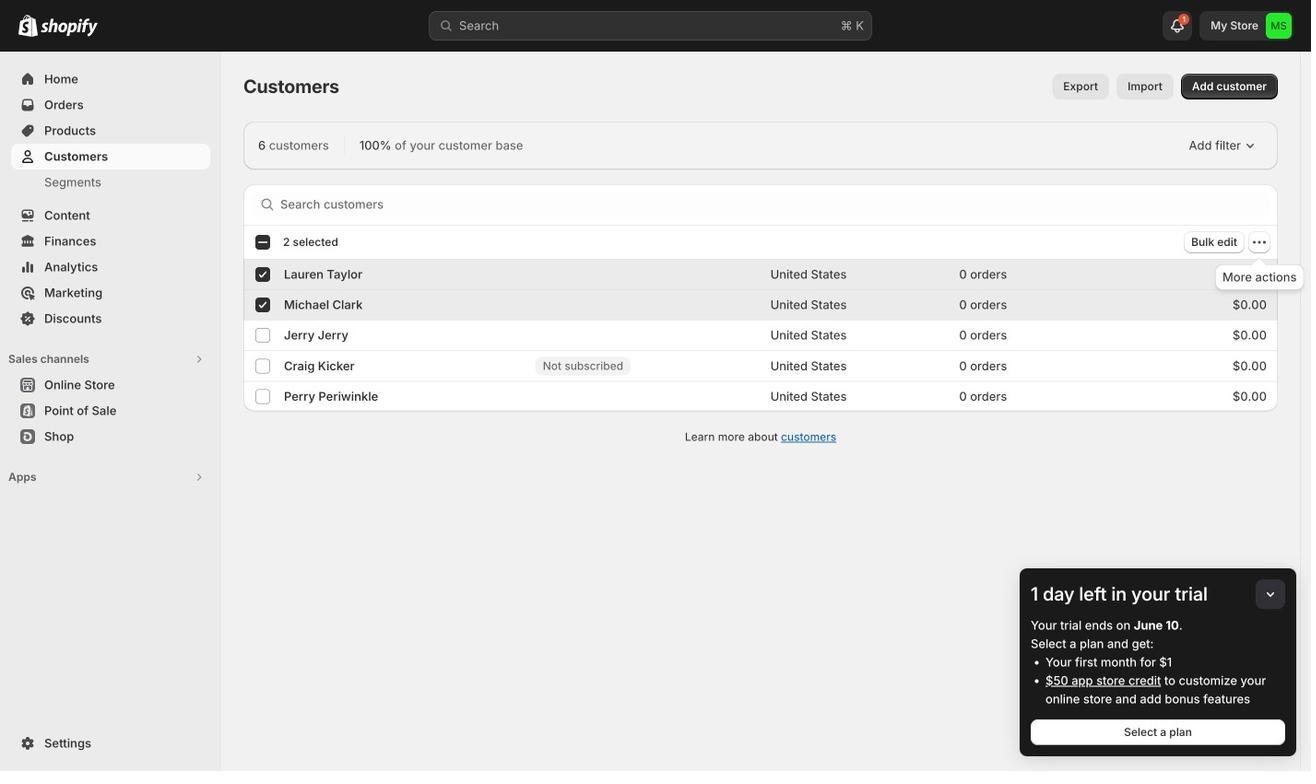 Task type: vqa. For each thing, say whether or not it's contained in the screenshot.
the "My Store" image
yes



Task type: describe. For each thing, give the bounding box(es) containing it.
shopify image
[[18, 15, 38, 37]]

my store image
[[1266, 13, 1292, 39]]

shopify image
[[41, 18, 98, 37]]

Search customers text field
[[280, 192, 1271, 218]]



